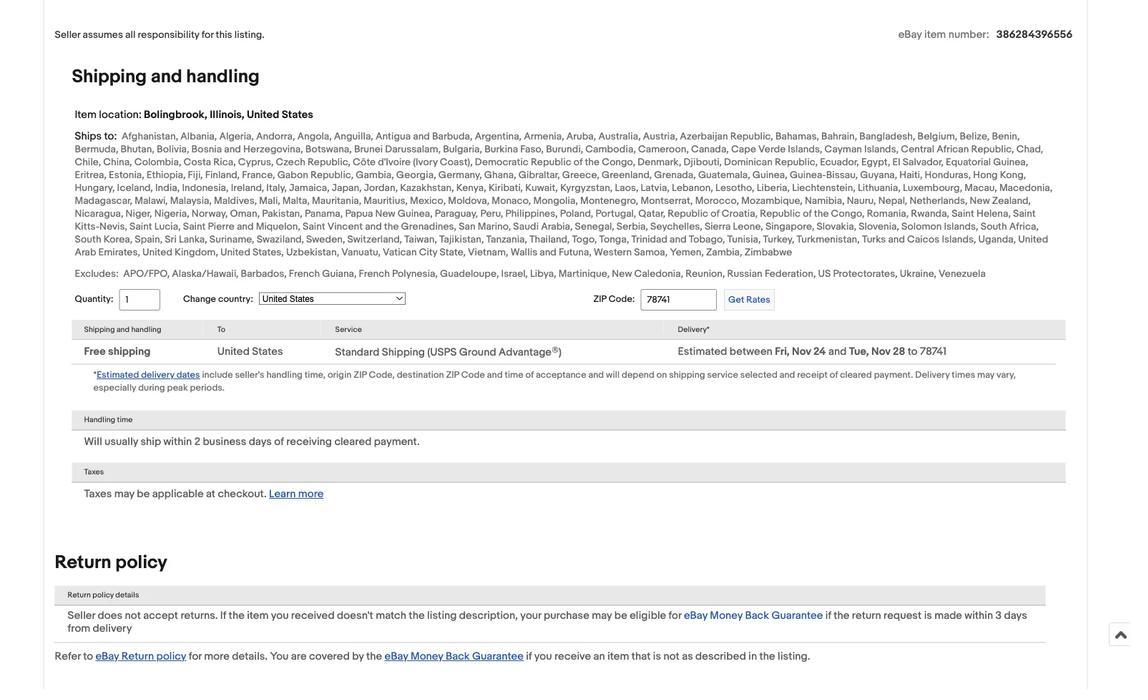 Task type: locate. For each thing, give the bounding box(es) containing it.
aruba,
[[567, 130, 597, 142]]

cleared down tue,
[[841, 370, 873, 381]]

south down helena,
[[981, 220, 1008, 233]]

back down seller does not accept returns. if the item you received doesn't match the listing description, your purchase may be eligible for ebay money back guarantee at the bottom
[[446, 650, 470, 663]]

refer to ebay return policy for more details. you are covered by the ebay money back guarantee if you receive an item that is not as described in the listing.
[[55, 650, 811, 663]]

for right eligible
[[669, 610, 682, 622]]

denmark,
[[638, 156, 682, 168]]

lucia,
[[154, 220, 181, 233]]

united states
[[217, 346, 283, 358]]

the left the listing
[[409, 610, 425, 622]]

within left 3
[[965, 610, 994, 622]]

handling
[[84, 416, 115, 425]]

returns.
[[181, 610, 218, 622]]

details.
[[232, 650, 268, 663]]

cleared right receiving
[[335, 436, 372, 449]]

0 horizontal spatial not
[[125, 610, 141, 622]]

saint up africa,
[[1014, 208, 1036, 220]]

0 horizontal spatial to
[[83, 650, 93, 663]]

1 vertical spatial listing.
[[778, 650, 811, 663]]

0 horizontal spatial guinea,
[[398, 208, 433, 220]]

item left number:
[[925, 28, 947, 41]]

guinea, up kong,
[[994, 156, 1029, 168]]

if left the return
[[826, 610, 832, 622]]

kong,
[[1001, 169, 1027, 181]]

saint down panama,
[[303, 220, 325, 233]]

faso,
[[521, 143, 544, 155]]

more left details.
[[204, 650, 230, 663]]

1 horizontal spatial money
[[710, 610, 743, 622]]

policy for return policy details
[[93, 591, 114, 600]]

item right "an"
[[608, 650, 630, 663]]

1 horizontal spatial nov
[[872, 346, 891, 358]]

0 vertical spatial south
[[981, 220, 1008, 233]]

1 vertical spatial back
[[446, 650, 470, 663]]

is right that
[[653, 650, 662, 663]]

0 vertical spatial back
[[745, 610, 770, 622]]

ebay money back guarantee link up the in
[[684, 610, 824, 622]]

shipping and handling up the bolingbrook,
[[72, 65, 260, 88]]

islands, up egypt,
[[865, 143, 899, 155]]

seller's
[[235, 370, 265, 381]]

within inside the if the return request is made within 3 days from delivery
[[965, 610, 994, 622]]

to right '28'
[[908, 346, 918, 358]]

mali,
[[259, 195, 280, 207]]

peak
[[167, 383, 188, 394]]

french down uzbekistan, in the top of the page
[[289, 268, 320, 280]]

western
[[594, 246, 632, 258]]

zip code:
[[594, 294, 635, 305]]

policy down the accept
[[156, 650, 186, 663]]

will
[[606, 370, 620, 381]]

the left the return
[[834, 610, 850, 622]]

cape
[[732, 143, 757, 155]]

2 horizontal spatial guinea,
[[994, 156, 1029, 168]]

zip left code:
[[594, 294, 607, 305]]

dates
[[177, 370, 200, 381]]

is left made
[[925, 610, 933, 622]]

0 vertical spatial taxes
[[84, 468, 104, 477]]

futuna,
[[559, 246, 592, 258]]

handling left time, at bottom
[[267, 370, 303, 381]]

1 french from the left
[[289, 268, 320, 280]]

payment. down code,
[[374, 436, 420, 449]]

states up seller's
[[252, 346, 283, 358]]

0 vertical spatial may
[[978, 370, 995, 381]]

0 horizontal spatial nov
[[792, 346, 812, 358]]

2 taxes from the top
[[84, 488, 112, 501]]

times
[[952, 370, 976, 381]]

number:
[[949, 28, 990, 41]]

liechtenstein,
[[793, 182, 856, 194]]

1 horizontal spatial republic
[[668, 208, 709, 220]]

2 french from the left
[[359, 268, 390, 280]]

0 horizontal spatial you
[[271, 610, 289, 622]]

from
[[68, 622, 90, 635]]

guarantee down description,
[[472, 650, 524, 663]]

united down suriname,
[[220, 246, 251, 258]]

apo/fpo, alaska/hawaii, barbados, french guiana, french polynesia, guadeloupe, israel, libya, martinique, new caledonia, reunion, russian federation, us protectorates, ukraine, venezuela
[[123, 268, 986, 280]]

seller
[[55, 29, 80, 41], [68, 610, 95, 622]]

0 horizontal spatial payment.
[[374, 436, 420, 449]]

return up return policy details
[[55, 552, 111, 574]]

0 vertical spatial more
[[298, 488, 324, 501]]

receive
[[555, 650, 591, 663]]

handling down quantity: text box
[[131, 325, 161, 334]]

nov
[[792, 346, 812, 358], [872, 346, 891, 358]]

1 horizontal spatial is
[[925, 610, 933, 622]]

1 vertical spatial estimated
[[97, 370, 139, 381]]

guinea, up liberia, on the top
[[753, 169, 788, 181]]

1 horizontal spatial you
[[535, 650, 552, 663]]

0 vertical spatial seller
[[55, 29, 80, 41]]

shipping and handling up 'free shipping'
[[84, 325, 161, 334]]

finland,
[[205, 169, 240, 181]]

1 vertical spatial return
[[68, 591, 91, 600]]

taxes for taxes
[[84, 468, 104, 477]]

1 horizontal spatial listing.
[[778, 650, 811, 663]]

islands, up venezuela
[[942, 233, 977, 245]]

0 vertical spatial payment.
[[875, 370, 914, 381]]

days
[[249, 436, 272, 449], [1005, 610, 1028, 622]]

return policy details
[[68, 591, 139, 600]]

purchase
[[544, 610, 590, 622]]

1 horizontal spatial cleared
[[841, 370, 873, 381]]

and down seychelles,
[[670, 233, 687, 245]]

handling up illinois,
[[186, 65, 260, 88]]

return for return policy details
[[68, 591, 91, 600]]

1 taxes from the top
[[84, 468, 104, 477]]

be left applicable
[[137, 488, 150, 501]]

1 horizontal spatial new
[[612, 268, 632, 280]]

the up switzerland, on the left top
[[384, 220, 399, 233]]

republic up gibraltar,
[[531, 156, 572, 168]]

0 horizontal spatial within
[[164, 436, 192, 449]]

0 vertical spatial guinea,
[[994, 156, 1029, 168]]

1 vertical spatial seller
[[68, 610, 95, 622]]

1 horizontal spatial south
[[981, 220, 1008, 233]]

republic, up japan,
[[311, 169, 354, 181]]

for left this
[[202, 29, 214, 41]]

money down the listing
[[411, 650, 444, 663]]

1 vertical spatial within
[[965, 610, 994, 622]]

1 horizontal spatial guarantee
[[772, 610, 824, 622]]

0 vertical spatial shipping
[[72, 65, 147, 88]]

listing. right this
[[235, 29, 265, 41]]

united down africa,
[[1019, 233, 1049, 245]]

1 vertical spatial is
[[653, 650, 662, 663]]

taiwan,
[[405, 233, 437, 245]]

delivery*
[[678, 325, 710, 334]]

to
[[217, 325, 225, 334]]

country:
[[218, 293, 253, 305]]

days right business
[[249, 436, 272, 449]]

vietnam,
[[468, 246, 509, 258]]

0 horizontal spatial money
[[411, 650, 444, 663]]

0 vertical spatial within
[[164, 436, 192, 449]]

1 vertical spatial may
[[114, 488, 134, 501]]

during
[[138, 383, 165, 394]]

burundi,
[[546, 143, 584, 155]]

0 horizontal spatial handling
[[131, 325, 161, 334]]

0 horizontal spatial french
[[289, 268, 320, 280]]

be
[[137, 488, 150, 501], [615, 610, 628, 622]]

0 vertical spatial be
[[137, 488, 150, 501]]

0 vertical spatial listing.
[[235, 29, 265, 41]]

croatia,
[[722, 208, 758, 220]]

shipping right on
[[669, 370, 706, 381]]

jamaica,
[[289, 182, 330, 194]]

to
[[908, 346, 918, 358], [83, 650, 93, 663]]

new down mauritius,
[[375, 208, 396, 220]]

if down the if the return request is made within 3 days from delivery
[[526, 650, 532, 663]]

1 vertical spatial days
[[1005, 610, 1028, 622]]

return down the accept
[[122, 650, 154, 663]]

0 vertical spatial delivery
[[141, 370, 174, 381]]

laos,
[[615, 182, 639, 194]]

czech
[[276, 156, 306, 168]]

2 vertical spatial item
[[608, 650, 630, 663]]

back up the in
[[745, 610, 770, 622]]

protectorates,
[[834, 268, 898, 280]]

city
[[419, 246, 438, 258]]

zip left 'code'
[[446, 370, 459, 381]]

delivery right from
[[93, 622, 132, 635]]

estimated between fri, nov 24 and tue, nov 28 to 78741
[[678, 346, 947, 358]]

delivery up during
[[141, 370, 174, 381]]

is
[[925, 610, 933, 622], [653, 650, 662, 663]]

0 vertical spatial policy
[[116, 552, 167, 574]]

an
[[594, 650, 605, 663]]

suriname,
[[210, 233, 255, 245]]

)
[[559, 346, 562, 359]]

romania,
[[867, 208, 909, 220]]

1 horizontal spatial french
[[359, 268, 390, 280]]

brunei
[[354, 143, 383, 155]]

turkmenistan,
[[797, 233, 860, 245]]

2 horizontal spatial may
[[978, 370, 995, 381]]

saudi
[[514, 220, 539, 233]]

0 horizontal spatial shipping
[[108, 346, 151, 358]]

the inside the if the return request is made within 3 days from delivery
[[834, 610, 850, 622]]

1 vertical spatial item
[[247, 610, 269, 622]]

78741
[[921, 346, 947, 358]]

1 horizontal spatial guinea,
[[753, 169, 788, 181]]

miquelon,
[[256, 220, 301, 233]]

0 horizontal spatial be
[[137, 488, 150, 501]]

republic down mozambique,
[[760, 208, 801, 220]]

include seller's handling time, origin zip code, destination zip code and time of acceptance and will depend on shipping service selected and receipt of cleared payment. delivery times may vary, especially during peak periods.
[[93, 370, 1016, 394]]

estimated delivery dates link
[[97, 368, 200, 381]]

1 vertical spatial shipping
[[669, 370, 706, 381]]

of up the singapore,
[[803, 208, 812, 220]]

guarantee left the return
[[772, 610, 824, 622]]

hong
[[974, 169, 998, 181]]

0 horizontal spatial more
[[204, 650, 230, 663]]

2 vertical spatial policy
[[156, 650, 186, 663]]

cameroon,
[[639, 143, 689, 155]]

and down oman,
[[237, 220, 254, 233]]

for down returns.
[[189, 650, 202, 663]]

poland,
[[560, 208, 594, 220]]

time down advantage at left bottom
[[505, 370, 524, 381]]

handling inside include seller's handling time, origin zip code, destination zip code and time of acceptance and will depend on shipping service selected and receipt of cleared payment. delivery times may vary, especially during peak periods.
[[267, 370, 303, 381]]

1 vertical spatial delivery
[[93, 622, 132, 635]]

checkout.
[[218, 488, 267, 501]]

not left as
[[664, 650, 680, 663]]

may left vary,
[[978, 370, 995, 381]]

2 vertical spatial handling
[[267, 370, 303, 381]]

zambia,
[[707, 246, 743, 258]]

french down vanuatu,
[[359, 268, 390, 280]]

belize,
[[960, 130, 990, 142]]

may inside include seller's handling time, origin zip code, destination zip code and time of acceptance and will depend on shipping service selected and receipt of cleared payment. delivery times may vary, especially during peak periods.
[[978, 370, 995, 381]]

0 horizontal spatial back
[[446, 650, 470, 663]]

shipping up location: at the top
[[72, 65, 147, 88]]

2 horizontal spatial item
[[925, 28, 947, 41]]

taxes may be applicable at checkout. learn more
[[84, 488, 324, 501]]

guinea,
[[994, 156, 1029, 168], [753, 169, 788, 181], [398, 208, 433, 220]]

0 vertical spatial you
[[271, 610, 289, 622]]

1 horizontal spatial shipping
[[669, 370, 706, 381]]

0 horizontal spatial south
[[75, 233, 101, 245]]

new down western
[[612, 268, 632, 280]]

nov left 24
[[792, 346, 812, 358]]

0 vertical spatial return
[[55, 552, 111, 574]]

1 vertical spatial handling
[[131, 325, 161, 334]]

chad,
[[1017, 143, 1044, 155]]

0 horizontal spatial republic
[[531, 156, 572, 168]]

1 horizontal spatial if
[[826, 610, 832, 622]]

include
[[202, 370, 233, 381]]

1 horizontal spatial not
[[664, 650, 680, 663]]

1 horizontal spatial back
[[745, 610, 770, 622]]

of left receiving
[[274, 436, 284, 449]]

israel,
[[502, 268, 528, 280]]

delivery inside the if the return request is made within 3 days from delivery
[[93, 622, 132, 635]]

peru,
[[481, 208, 503, 220]]

0 horizontal spatial congo,
[[602, 156, 636, 168]]

of right receipt
[[830, 370, 838, 381]]

0 horizontal spatial if
[[526, 650, 532, 663]]

destination
[[397, 370, 444, 381]]

french
[[289, 268, 320, 280], [359, 268, 390, 280]]

el
[[893, 156, 901, 168]]

receipt
[[798, 370, 828, 381]]

you left received
[[271, 610, 289, 622]]

as
[[682, 650, 693, 663]]

applicable
[[152, 488, 204, 501]]

zip right the origin
[[354, 370, 367, 381]]

pakistan,
[[262, 208, 303, 220]]

1 vertical spatial guarantee
[[472, 650, 524, 663]]

republic up seychelles,
[[668, 208, 709, 220]]

listing. right the in
[[778, 650, 811, 663]]

0 vertical spatial is
[[925, 610, 933, 622]]

1 vertical spatial ebay money back guarantee link
[[385, 650, 524, 663]]

payment. inside include seller's handling time, origin zip code, destination zip code and time of acceptance and will depend on shipping service selected and receipt of cleared payment. delivery times may vary, especially during peak periods.
[[875, 370, 914, 381]]

haiti,
[[900, 169, 923, 181]]

saint down niger,
[[130, 220, 152, 233]]

0 vertical spatial shipping and handling
[[72, 65, 260, 88]]

states
[[282, 108, 313, 121], [252, 346, 283, 358]]

standard
[[335, 346, 380, 359]]

1 vertical spatial payment.
[[374, 436, 420, 449]]

0 horizontal spatial guarantee
[[472, 650, 524, 663]]

guinea, down mexico,
[[398, 208, 433, 220]]

central
[[901, 143, 935, 155]]

2 vertical spatial shipping
[[382, 346, 425, 359]]

money up the "described"
[[710, 610, 743, 622]]

kitts-
[[75, 220, 100, 233]]

saint
[[952, 208, 975, 220], [1014, 208, 1036, 220], [130, 220, 152, 233], [183, 220, 206, 233], [303, 220, 325, 233]]

estimated down delivery* on the top
[[678, 346, 728, 358]]

days right 3
[[1005, 610, 1028, 622]]

ebay up as
[[684, 610, 708, 622]]

may down usually
[[114, 488, 134, 501]]

3
[[996, 610, 1002, 622]]

ebay money back guarantee link down seller does not accept returns. if the item you received doesn't match the listing description, your purchase may be eligible for ebay money back guarantee at the bottom
[[385, 650, 524, 663]]

more right learn
[[298, 488, 324, 501]]

item right if
[[247, 610, 269, 622]]

uganda,
[[979, 233, 1017, 245]]

zealand,
[[993, 195, 1031, 207]]

congo, up slovakia,
[[831, 208, 865, 220]]

1 horizontal spatial handling
[[186, 65, 260, 88]]

0 vertical spatial time
[[505, 370, 524, 381]]

and up switzerland, on the left top
[[365, 220, 382, 233]]

1 horizontal spatial congo,
[[831, 208, 865, 220]]

1 horizontal spatial delivery
[[141, 370, 174, 381]]



Task type: describe. For each thing, give the bounding box(es) containing it.
fri,
[[775, 346, 790, 358]]

cyprus,
[[238, 156, 274, 168]]

tajikistan,
[[440, 233, 484, 245]]

made
[[935, 610, 963, 622]]

the down namibia,
[[814, 208, 829, 220]]

1 nov from the left
[[792, 346, 812, 358]]

1 vertical spatial states
[[252, 346, 283, 358]]

time inside include seller's handling time, origin zip code, destination zip code and time of acceptance and will depend on shipping service selected and receipt of cleared payment. delivery times may vary, especially during peak periods.
[[505, 370, 524, 381]]

liberia,
[[757, 182, 790, 194]]

grenadines,
[[401, 220, 457, 233]]

salvador,
[[903, 156, 944, 168]]

especially
[[93, 383, 136, 394]]

1 vertical spatial if
[[526, 650, 532, 663]]

us
[[819, 268, 831, 280]]

1 vertical spatial guinea,
[[753, 169, 788, 181]]

montenegro,
[[581, 195, 639, 207]]

if inside the if the return request is made within 3 days from delivery
[[826, 610, 832, 622]]

ebay right by
[[385, 650, 408, 663]]

islands, down 'bahamas,'
[[788, 143, 823, 155]]

1 horizontal spatial may
[[592, 610, 612, 622]]

and down fri,
[[780, 370, 796, 381]]

is inside the if the return request is made within 3 days from delivery
[[925, 610, 933, 622]]

hungary,
[[75, 182, 115, 194]]

ebay left number:
[[899, 28, 923, 41]]

pierre
[[208, 220, 235, 233]]

shipping inside standard shipping (usps ground advantage ® )
[[382, 346, 425, 359]]

ships to:
[[75, 130, 117, 142]]

islands, down rwanda,
[[945, 220, 979, 233]]

0 horizontal spatial is
[[653, 650, 662, 663]]

1 vertical spatial shipping
[[84, 325, 115, 334]]

at
[[206, 488, 216, 501]]

and right 24
[[829, 346, 847, 358]]

anguilla,
[[334, 130, 374, 142]]

morocco,
[[696, 195, 740, 207]]

1 horizontal spatial ebay money back guarantee link
[[684, 610, 824, 622]]

by
[[352, 650, 364, 663]]

ethiopia,
[[147, 169, 186, 181]]

chile,
[[75, 156, 101, 168]]

Quantity: text field
[[119, 289, 160, 311]]

0 horizontal spatial days
[[249, 436, 272, 449]]

cayman
[[825, 143, 863, 155]]

the right if
[[229, 610, 245, 622]]

learn
[[269, 488, 296, 501]]

quantity:
[[75, 294, 113, 305]]

all
[[125, 29, 136, 41]]

2 horizontal spatial republic
[[760, 208, 801, 220]]

1 horizontal spatial to
[[908, 346, 918, 358]]

the right the in
[[760, 650, 776, 663]]

egypt,
[[862, 156, 891, 168]]

and left will at the bottom of page
[[589, 370, 604, 381]]

spain,
[[135, 233, 163, 245]]

does
[[98, 610, 122, 622]]

the up the 'greece,'
[[585, 156, 600, 168]]

greece,
[[562, 169, 600, 181]]

policy for return policy
[[116, 552, 167, 574]]

cambodia,
[[586, 143, 636, 155]]

of up the 'greece,'
[[574, 156, 583, 168]]

lesotho,
[[716, 182, 755, 194]]

your
[[521, 610, 542, 622]]

republic, down the benin,
[[972, 143, 1015, 155]]

san
[[459, 220, 476, 233]]

days inside the if the return request is made within 3 days from delivery
[[1005, 610, 1028, 622]]

tanzania,
[[486, 233, 528, 245]]

1 horizontal spatial zip
[[446, 370, 459, 381]]

republic, up guinea-
[[775, 156, 818, 168]]

argentina,
[[475, 130, 522, 142]]

of down morocco,
[[711, 208, 720, 220]]

0 vertical spatial estimated
[[678, 346, 728, 358]]

2 nov from the left
[[872, 346, 891, 358]]

bissau,
[[827, 169, 858, 181]]

helena,
[[977, 208, 1011, 220]]

shipping inside include seller's handling time, origin zip code, destination zip code and time of acceptance and will depend on shipping service selected and receipt of cleared payment. delivery times may vary, especially during peak periods.
[[669, 370, 706, 381]]

ebay right the refer
[[95, 650, 119, 663]]

republic, up cape
[[731, 130, 774, 142]]

of down advantage at left bottom
[[526, 370, 534, 381]]

saint up "lanka,"
[[183, 220, 206, 233]]

nauru,
[[847, 195, 877, 207]]

* estimated delivery dates
[[93, 370, 200, 381]]

and up 'free shipping'
[[117, 325, 130, 334]]

1 vertical spatial shipping and handling
[[84, 325, 161, 334]]

venezuela
[[939, 268, 986, 280]]

tonga,
[[600, 233, 629, 245]]

will usually ship within 2 business days of receiving cleared payment.
[[84, 436, 420, 449]]

ZIP Code: text field
[[641, 289, 717, 311]]

if the return request is made within 3 days from delivery
[[68, 610, 1028, 635]]

seller for seller assumes all responsibility for this listing.
[[55, 29, 80, 41]]

georgia,
[[396, 169, 436, 181]]

receiving
[[286, 436, 332, 449]]

1 vertical spatial you
[[535, 650, 552, 663]]

1 vertical spatial for
[[669, 610, 682, 622]]

0 vertical spatial guarantee
[[772, 610, 824, 622]]

rica,
[[213, 156, 236, 168]]

dominican
[[724, 156, 773, 168]]

2 vertical spatial for
[[189, 650, 202, 663]]

cleared inside include seller's handling time, origin zip code, destination zip code and time of acceptance and will depend on shipping service selected and receipt of cleared payment. delivery times may vary, especially during peak periods.
[[841, 370, 873, 381]]

the right by
[[366, 650, 382, 663]]

côte
[[353, 156, 376, 168]]

1 vertical spatial new
[[375, 208, 396, 220]]

0 vertical spatial not
[[125, 610, 141, 622]]

0 horizontal spatial estimated
[[97, 370, 139, 381]]

0 horizontal spatial ebay money back guarantee link
[[385, 650, 524, 663]]

and down the thailand,
[[540, 246, 557, 258]]

ground
[[459, 346, 496, 359]]

seller for seller does not accept returns. if the item you received doesn't match the listing description, your purchase may be eligible for ebay money back guarantee
[[68, 610, 95, 622]]

1 vertical spatial to
[[83, 650, 93, 663]]

united down spain,
[[142, 246, 173, 258]]

24
[[814, 346, 826, 358]]

slovakia,
[[817, 220, 857, 233]]

return for return policy
[[55, 552, 111, 574]]

taxes for taxes may be applicable at checkout. learn more
[[84, 488, 112, 501]]

0 horizontal spatial may
[[114, 488, 134, 501]]

lebanon,
[[672, 182, 714, 194]]

benin,
[[992, 130, 1020, 142]]

1 vertical spatial be
[[615, 610, 628, 622]]

gabon
[[278, 169, 308, 181]]

0 vertical spatial states
[[282, 108, 313, 121]]

1 vertical spatial not
[[664, 650, 680, 663]]

and right 'code'
[[487, 370, 503, 381]]

advantage
[[499, 346, 552, 359]]

seychelles,
[[651, 220, 703, 233]]

free shipping
[[84, 346, 151, 358]]

0 vertical spatial shipping
[[108, 346, 151, 358]]

antigua
[[376, 130, 411, 142]]

botswana,
[[306, 143, 352, 155]]

0 horizontal spatial item
[[247, 610, 269, 622]]

trinidad
[[632, 233, 668, 245]]

tue,
[[849, 346, 870, 358]]

0 vertical spatial for
[[202, 29, 214, 41]]

1 vertical spatial time
[[117, 416, 133, 425]]

japan,
[[332, 182, 362, 194]]

1 horizontal spatial more
[[298, 488, 324, 501]]

2 horizontal spatial zip
[[594, 294, 607, 305]]

federation,
[[765, 268, 816, 280]]

on
[[657, 370, 667, 381]]

and down algeria,
[[224, 143, 241, 155]]

guiana,
[[322, 268, 357, 280]]

sweden,
[[306, 233, 345, 245]]

business
[[203, 436, 246, 449]]

united up andorra,
[[247, 108, 279, 121]]

ship
[[141, 436, 161, 449]]

you
[[270, 650, 289, 663]]

rates
[[747, 294, 771, 305]]

portugal,
[[596, 208, 637, 220]]

state,
[[440, 246, 466, 258]]

wallis
[[511, 246, 538, 258]]

2 vertical spatial return
[[122, 650, 154, 663]]

if
[[220, 610, 226, 622]]

republic, down botswana, at the left top of page
[[308, 156, 351, 168]]

0 horizontal spatial zip
[[354, 370, 367, 381]]

norway,
[[192, 208, 228, 220]]

0 vertical spatial handling
[[186, 65, 260, 88]]

0 vertical spatial item
[[925, 28, 947, 41]]

and up the bolingbrook,
[[151, 65, 182, 88]]

and up "darussalam,"
[[413, 130, 430, 142]]

2 horizontal spatial new
[[970, 195, 990, 207]]

0 vertical spatial congo,
[[602, 156, 636, 168]]

acceptance
[[536, 370, 587, 381]]

2 vertical spatial new
[[612, 268, 632, 280]]

united down to
[[217, 346, 250, 358]]

rwanda,
[[912, 208, 950, 220]]

0 vertical spatial money
[[710, 610, 743, 622]]

assumes
[[83, 29, 123, 41]]

1 vertical spatial money
[[411, 650, 444, 663]]

african
[[937, 143, 970, 155]]

1 vertical spatial south
[[75, 233, 101, 245]]

delivery
[[916, 370, 950, 381]]

bahamas,
[[776, 130, 820, 142]]

saint down the "netherlands,"
[[952, 208, 975, 220]]

ebay item number: 386284396556
[[899, 28, 1073, 41]]

caicos
[[908, 233, 940, 245]]

and down slovenia,
[[889, 233, 906, 245]]

togo,
[[572, 233, 597, 245]]

0 horizontal spatial cleared
[[335, 436, 372, 449]]

get
[[729, 294, 745, 305]]

alaska/hawaii,
[[172, 268, 239, 280]]



Task type: vqa. For each thing, say whether or not it's contained in the screenshot.
Dragon ball Ichiban Kuji Omnibus Ultra prize B Super Piccolo NEW figure Japan
no



